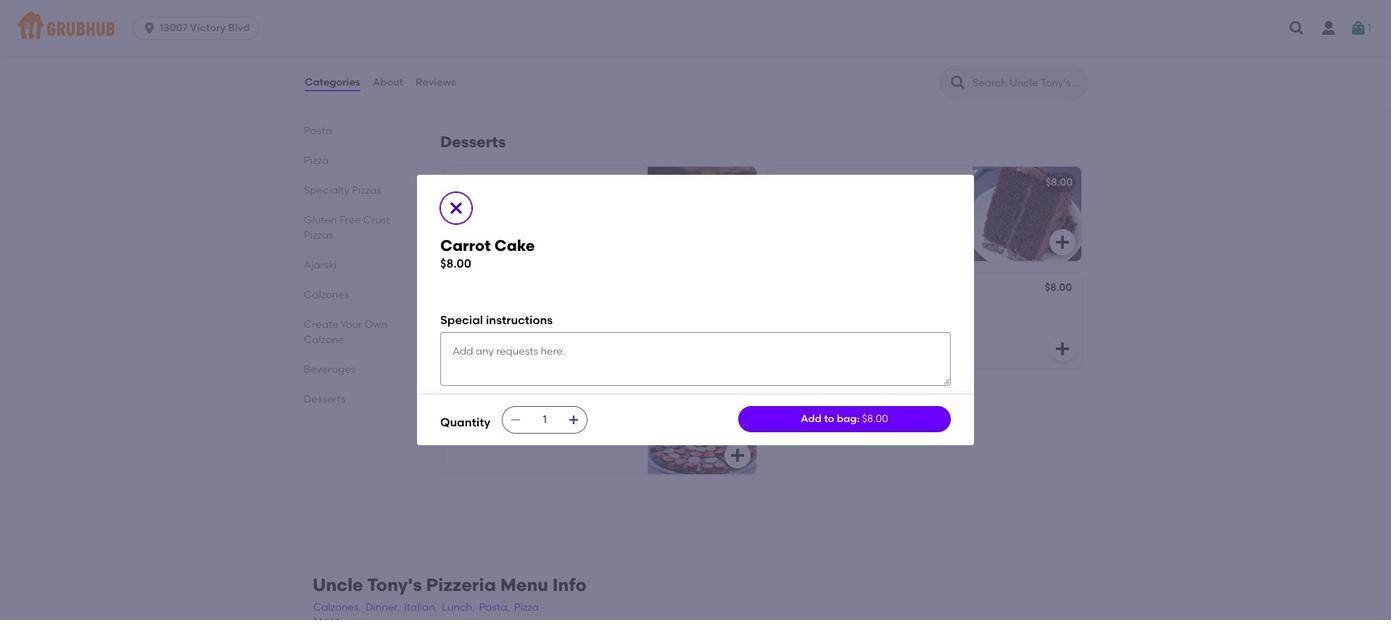 Task type: locate. For each thing, give the bounding box(es) containing it.
13007 victory blvd button
[[133, 17, 265, 40]]

0 vertical spatial cake
[[871, 176, 897, 189]]

Special instructions text field
[[440, 332, 951, 386]]

desserts up the tiramisu
[[440, 133, 506, 151]]

your
[[341, 318, 362, 331]]

0 horizontal spatial cake
[[494, 236, 535, 254]]

2 vertical spatial pizza
[[514, 601, 539, 614]]

create
[[304, 318, 338, 331]]

uncle
[[313, 575, 363, 596]]

svg image inside '1' button
[[1350, 20, 1368, 37]]

cake
[[871, 176, 897, 189], [494, 236, 535, 254]]

cake right chocolate
[[871, 176, 897, 189]]

pizzas up crust
[[352, 184, 382, 197]]

and
[[604, 410, 623, 422]]

nutella
[[452, 390, 488, 402]]

special
[[440, 313, 483, 327]]

juice
[[505, 47, 533, 60]]

calzones, dinner, italian, lunch, pasta, pizza
[[313, 601, 539, 614]]

pasta
[[304, 125, 332, 137]]

sandwiches
[[304, 95, 363, 107]]

svg image inside 13007 victory blvd button
[[142, 21, 157, 36]]

desserts down the "beverages"
[[304, 393, 346, 406]]

quantity
[[440, 415, 490, 429]]

layer
[[785, 176, 813, 189]]

uncle tony's pizzeria menu info
[[313, 575, 587, 596]]

lunch,
[[442, 601, 475, 614]]

1 vertical spatial pizzas
[[304, 229, 333, 242]]

new york cheesecake image
[[648, 273, 757, 368]]

nutella pizza
[[452, 390, 517, 402]]

desserts
[[440, 133, 506, 151], [304, 393, 346, 406]]

info
[[553, 575, 587, 596]]

search icon image
[[949, 74, 967, 91]]

cranberry juice
[[452, 47, 533, 60]]

$8.00
[[721, 176, 748, 189], [1046, 176, 1073, 189], [440, 257, 471, 270], [1045, 281, 1072, 294], [862, 413, 888, 425]]

svg image
[[1288, 20, 1306, 37], [1350, 20, 1368, 37], [142, 21, 157, 36], [448, 199, 465, 217], [1054, 234, 1071, 251], [1054, 340, 1071, 358], [510, 414, 522, 426], [568, 414, 580, 426], [729, 447, 746, 464]]

cake right carrot
[[494, 236, 535, 254]]

pizza down menu
[[514, 601, 539, 614]]

slices.
[[464, 410, 495, 422]]

menu
[[500, 575, 548, 596]]

pizzas
[[352, 184, 382, 197], [304, 229, 333, 242]]

cake inside the carrot cake $8.00
[[494, 236, 535, 254]]

1 vertical spatial pizza
[[491, 390, 517, 402]]

pizza up includes
[[491, 390, 517, 402]]

1
[[1368, 22, 1371, 34]]

0 horizontal spatial pizzas
[[304, 229, 333, 242]]

0 horizontal spatial desserts
[[304, 393, 346, 406]]

1 vertical spatial cake
[[494, 236, 535, 254]]

0 vertical spatial pizzas
[[352, 184, 382, 197]]

pizzas down gluten
[[304, 229, 333, 242]]

add
[[801, 413, 822, 425]]

about button
[[372, 57, 404, 109]]

cranberry
[[452, 47, 503, 60]]

pizza
[[304, 155, 329, 167], [491, 390, 517, 402], [514, 601, 539, 614]]

$3.00
[[720, 46, 747, 58]]

bag:
[[837, 413, 860, 425]]

pizzas inside gluten free crust pizzas
[[304, 229, 333, 242]]

13007 victory blvd
[[160, 22, 250, 34]]

strawberries
[[541, 410, 601, 422]]

1 button
[[1350, 15, 1371, 41]]

0 vertical spatial desserts
[[440, 133, 506, 151]]

main navigation navigation
[[0, 0, 1391, 57]]

calzones
[[304, 289, 349, 301]]

tiramisu image
[[648, 167, 757, 261]]

instructions
[[486, 313, 553, 327]]

calzones,
[[313, 601, 361, 614]]

crust
[[363, 214, 390, 226]]

about
[[373, 76, 403, 88]]

create your own calzone
[[304, 318, 387, 346]]

special instructions
[[440, 313, 553, 327]]

pizza down pasta
[[304, 155, 329, 167]]

dinner,
[[365, 601, 400, 614]]



Task type: describe. For each thing, give the bounding box(es) containing it.
categories
[[305, 76, 360, 88]]

5 layer chocolate cake
[[777, 176, 897, 189]]

chocolate
[[816, 176, 868, 189]]

tiramisu
[[452, 176, 495, 189]]

10
[[452, 410, 462, 422]]

italian, button
[[403, 600, 438, 616]]

$8.00 inside button
[[1045, 281, 1072, 294]]

categories button
[[304, 57, 361, 109]]

italian,
[[404, 601, 438, 614]]

reviews
[[416, 76, 456, 88]]

1 horizontal spatial pizzas
[[352, 184, 382, 197]]

specialty
[[304, 184, 350, 197]]

calzones, button
[[313, 600, 362, 616]]

pasta,
[[479, 601, 510, 614]]

1 horizontal spatial desserts
[[440, 133, 506, 151]]

gluten free crust pizzas
[[304, 214, 390, 242]]

includes
[[497, 410, 538, 422]]

pizzeria
[[426, 575, 496, 596]]

ajarski
[[304, 259, 337, 271]]

$8.00 inside the carrot cake $8.00
[[440, 257, 471, 270]]

reviews button
[[415, 57, 457, 109]]

beverages
[[304, 363, 356, 376]]

tony's
[[367, 575, 422, 596]]

own
[[365, 318, 387, 331]]

bananas.
[[452, 425, 498, 437]]

nutella pizza image
[[648, 380, 757, 474]]

0 vertical spatial pizza
[[304, 155, 329, 167]]

Input item quantity number field
[[529, 407, 561, 433]]

calzone
[[304, 334, 344, 346]]

1 horizontal spatial cake
[[871, 176, 897, 189]]

salads
[[304, 65, 337, 78]]

pizza button
[[513, 600, 540, 616]]

Search Uncle Tony's Pizzeria search field
[[971, 76, 1082, 90]]

10 slices. includes strawberries and bananas.
[[452, 410, 623, 437]]

blvd
[[228, 22, 250, 34]]

13007
[[160, 22, 188, 34]]

carrot
[[440, 236, 491, 254]]

dinner, button
[[365, 600, 400, 616]]

victory
[[190, 22, 226, 34]]

5 layer chocolate cake image
[[973, 167, 1081, 261]]

$28.00
[[715, 390, 748, 402]]

free
[[339, 214, 361, 226]]

1 vertical spatial desserts
[[304, 393, 346, 406]]

specialty pizzas
[[304, 184, 382, 197]]

5
[[777, 176, 783, 189]]

lunch, button
[[441, 600, 475, 616]]

add to bag: $8.00
[[801, 413, 888, 425]]

to
[[824, 413, 834, 425]]

$8.00 button
[[768, 273, 1081, 368]]

gluten
[[304, 214, 337, 226]]

pasta, button
[[478, 600, 511, 616]]

carrot cake $8.00
[[440, 236, 535, 270]]



Task type: vqa. For each thing, say whether or not it's contained in the screenshot.
PIZZAS to the right
yes



